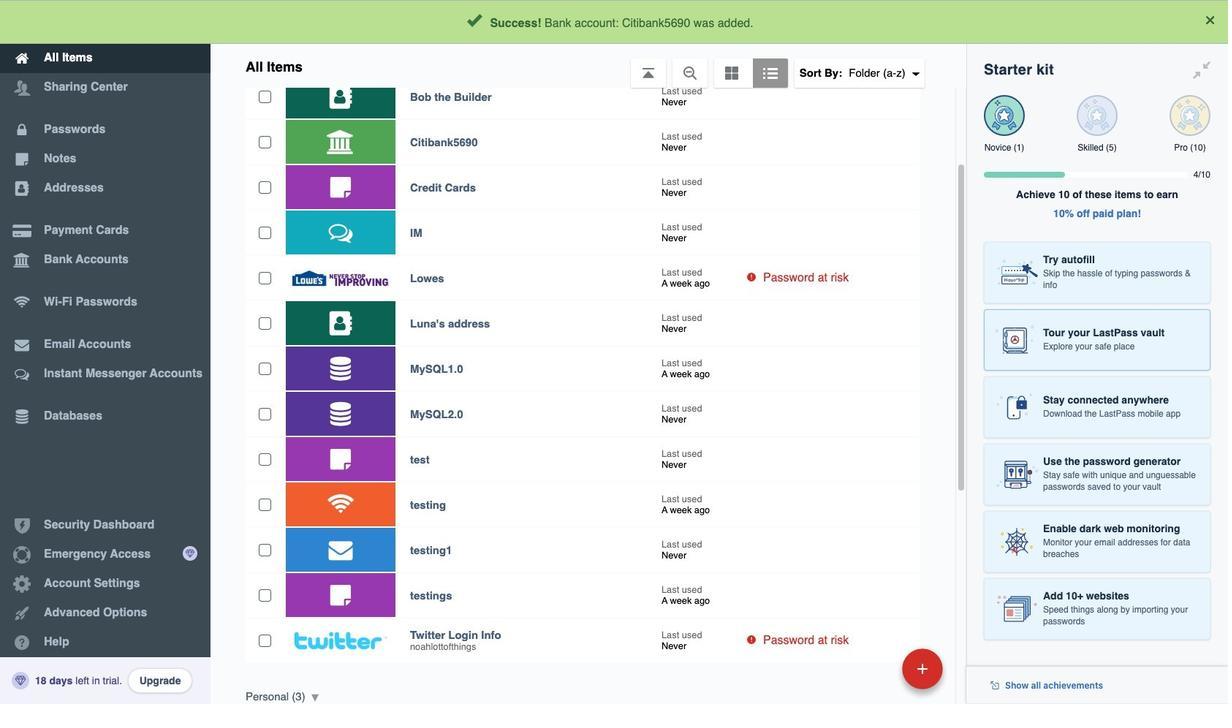 Task type: describe. For each thing, give the bounding box(es) containing it.
new item navigation
[[802, 644, 952, 704]]

main navigation navigation
[[0, 0, 211, 704]]

Search search field
[[352, 6, 937, 38]]



Task type: locate. For each thing, give the bounding box(es) containing it.
new item element
[[802, 648, 948, 689]]

alert
[[0, 0, 1228, 44]]

vault options navigation
[[211, 44, 967, 88]]

search my vault text field
[[352, 6, 937, 38]]



